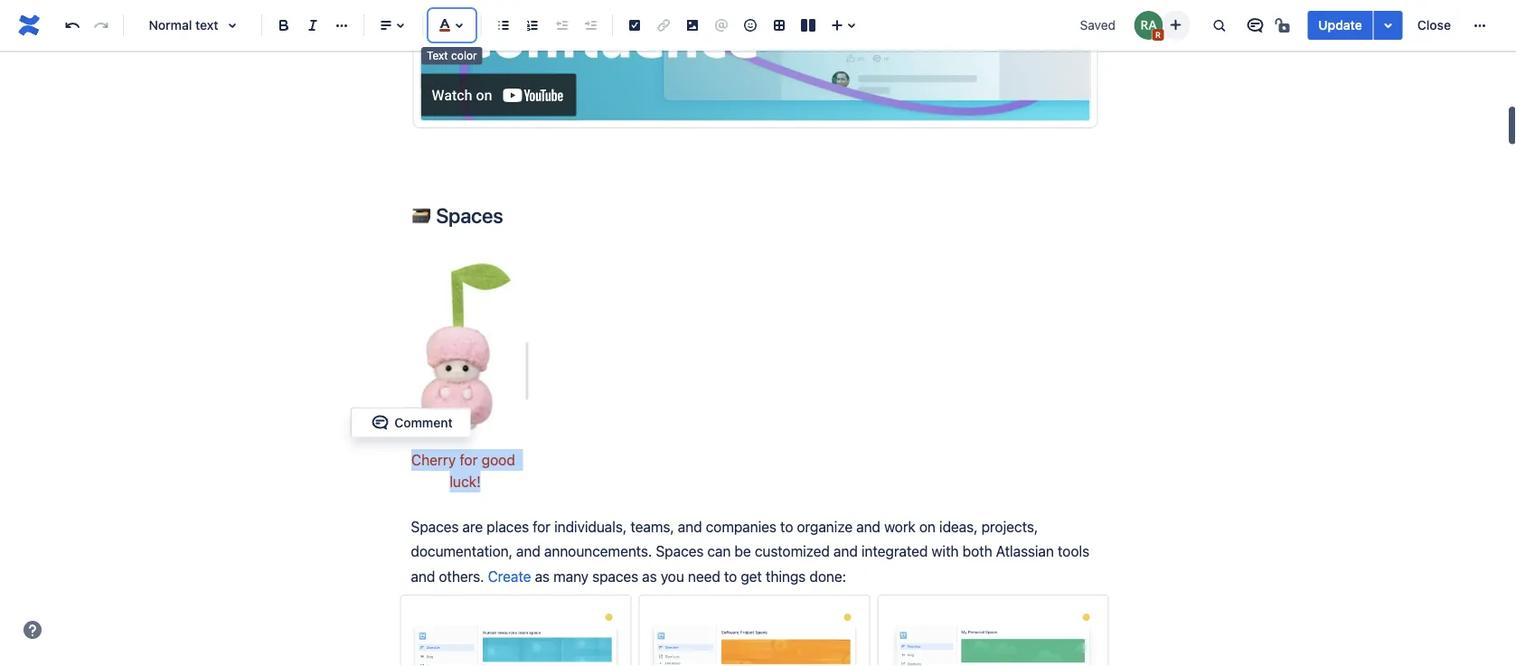 Task type: locate. For each thing, give the bounding box(es) containing it.
to
[[781, 518, 794, 535], [724, 568, 737, 585]]

0 horizontal spatial as
[[535, 568, 550, 585]]

both
[[963, 543, 993, 560]]

to up customized
[[781, 518, 794, 535]]

get
[[741, 568, 762, 585]]

0 horizontal spatial to
[[724, 568, 737, 585]]

bullet list ⌘⇧8 image
[[493, 14, 515, 36]]

and
[[678, 518, 702, 535], [857, 518, 881, 535], [516, 543, 541, 560], [834, 543, 858, 560], [411, 568, 435, 585]]

add image, video, or file image
[[682, 14, 704, 36]]

🗃️ spaces
[[411, 203, 503, 227]]

0 vertical spatial for
[[460, 452, 478, 469]]

outdent ⇧tab image
[[551, 14, 573, 36]]

2 vertical spatial spaces
[[656, 543, 704, 560]]

for
[[460, 452, 478, 469], [533, 518, 551, 535]]

and up done:
[[834, 543, 858, 560]]

as left the many
[[535, 568, 550, 585]]

numbered list ⌘⇧7 image
[[522, 14, 544, 36]]

bold ⌘b image
[[273, 14, 295, 36]]

for inside the cherry for good luck!
[[460, 452, 478, 469]]

0 horizontal spatial for
[[460, 452, 478, 469]]

teams,
[[631, 518, 674, 535]]

for right places
[[533, 518, 551, 535]]

emoji image
[[740, 14, 762, 36]]

🗃️
[[411, 203, 432, 227]]

to left get
[[724, 568, 737, 585]]

1 vertical spatial to
[[724, 568, 737, 585]]

1 horizontal spatial as
[[642, 568, 657, 585]]

and up create
[[516, 543, 541, 560]]

as
[[535, 568, 550, 585], [642, 568, 657, 585]]

layouts image
[[798, 14, 819, 36]]

mention image
[[711, 14, 733, 36]]

for up luck!
[[460, 452, 478, 469]]

done:
[[810, 568, 846, 585]]

as left you
[[642, 568, 657, 585]]

spaces are places for individuals, teams, and companies to organize and work on ideas, projects, documentation, and announcements. spaces can be customized and integrated with both atlassian tools and others.
[[411, 518, 1094, 585]]

need
[[688, 568, 721, 585]]

places
[[487, 518, 529, 535]]

spaces right 🗃️
[[436, 203, 503, 227]]

saved
[[1080, 18, 1116, 33]]

confluence image
[[14, 11, 43, 40], [14, 11, 43, 40]]

cherry
[[411, 452, 456, 469]]

text
[[195, 18, 218, 33]]

indent tab image
[[580, 14, 601, 36]]

more formatting image
[[331, 14, 353, 36]]

normal text button
[[131, 5, 254, 45]]

create as many spaces as you need to get things done:
[[488, 568, 846, 585]]

1 horizontal spatial for
[[533, 518, 551, 535]]

1 vertical spatial for
[[533, 518, 551, 535]]

action item image
[[624, 14, 646, 36]]

ruby anderson image
[[1134, 11, 1163, 40]]

1 as from the left
[[535, 568, 550, 585]]

for inside spaces are places for individuals, teams, and companies to organize and work on ideas, projects, documentation, and announcements. spaces can be customized and integrated with both atlassian tools and others.
[[533, 518, 551, 535]]

text color
[[427, 49, 477, 62]]

adjust update settings image
[[1378, 14, 1400, 36]]

documentation,
[[411, 543, 513, 560]]

comment button
[[358, 412, 464, 434]]

spaces up the documentation,
[[411, 518, 459, 535]]

0 vertical spatial to
[[781, 518, 794, 535]]

others.
[[439, 568, 484, 585]]

invite to edit image
[[1165, 14, 1187, 36]]

comment
[[395, 415, 453, 430]]

1 horizontal spatial to
[[781, 518, 794, 535]]

spaces
[[436, 203, 503, 227], [411, 518, 459, 535], [656, 543, 704, 560]]

1 vertical spatial spaces
[[411, 518, 459, 535]]

spaces up you
[[656, 543, 704, 560]]

and right "teams,"
[[678, 518, 702, 535]]



Task type: vqa. For each thing, say whether or not it's contained in the screenshot.
you
yes



Task type: describe. For each thing, give the bounding box(es) containing it.
integrated
[[862, 543, 928, 560]]

customized
[[755, 543, 830, 560]]

to inside spaces are places for individuals, teams, and companies to organize and work on ideas, projects, documentation, and announcements. spaces can be customized and integrated with both atlassian tools and others.
[[781, 518, 794, 535]]

on
[[920, 518, 936, 535]]

2 as from the left
[[642, 568, 657, 585]]

color
[[451, 49, 477, 62]]

announcements.
[[544, 543, 652, 560]]

many
[[554, 568, 589, 585]]

things
[[766, 568, 806, 585]]

find and replace image
[[1209, 14, 1230, 36]]

create link
[[488, 568, 531, 585]]

comment icon image
[[1245, 14, 1267, 36]]

italic ⌘i image
[[302, 14, 324, 36]]

individuals,
[[554, 518, 627, 535]]

tools
[[1058, 543, 1090, 560]]

cherry for good luck!
[[411, 452, 519, 491]]

redo ⌘⇧z image
[[90, 14, 112, 36]]

good
[[482, 452, 515, 469]]

no restrictions image
[[1274, 14, 1295, 36]]

ideas,
[[940, 518, 978, 535]]

update
[[1319, 18, 1363, 33]]

align left image
[[375, 14, 397, 36]]

and left work
[[857, 518, 881, 535]]

more image
[[1470, 14, 1491, 36]]

luck!
[[450, 473, 481, 491]]

normal text
[[149, 18, 218, 33]]

and left others.
[[411, 568, 435, 585]]

link image
[[653, 14, 675, 36]]

0 vertical spatial spaces
[[436, 203, 503, 227]]

are
[[463, 518, 483, 535]]

close button
[[1407, 11, 1462, 40]]

normal
[[149, 18, 192, 33]]

companies
[[706, 518, 777, 535]]

can
[[708, 543, 731, 560]]

update button
[[1308, 11, 1374, 40]]

create
[[488, 568, 531, 585]]

text color tooltip
[[421, 47, 483, 65]]

spaces
[[592, 568, 639, 585]]

atlassian
[[996, 543, 1054, 560]]

organize
[[797, 518, 853, 535]]

work
[[885, 518, 916, 535]]

comment image
[[369, 412, 391, 434]]

be
[[735, 543, 751, 560]]

projects,
[[982, 518, 1038, 535]]

help image
[[22, 620, 43, 641]]

with
[[932, 543, 959, 560]]

table image
[[769, 14, 790, 36]]

undo ⌘z image
[[62, 14, 83, 36]]

close
[[1418, 18, 1452, 33]]

you
[[661, 568, 684, 585]]

text
[[427, 49, 448, 62]]



